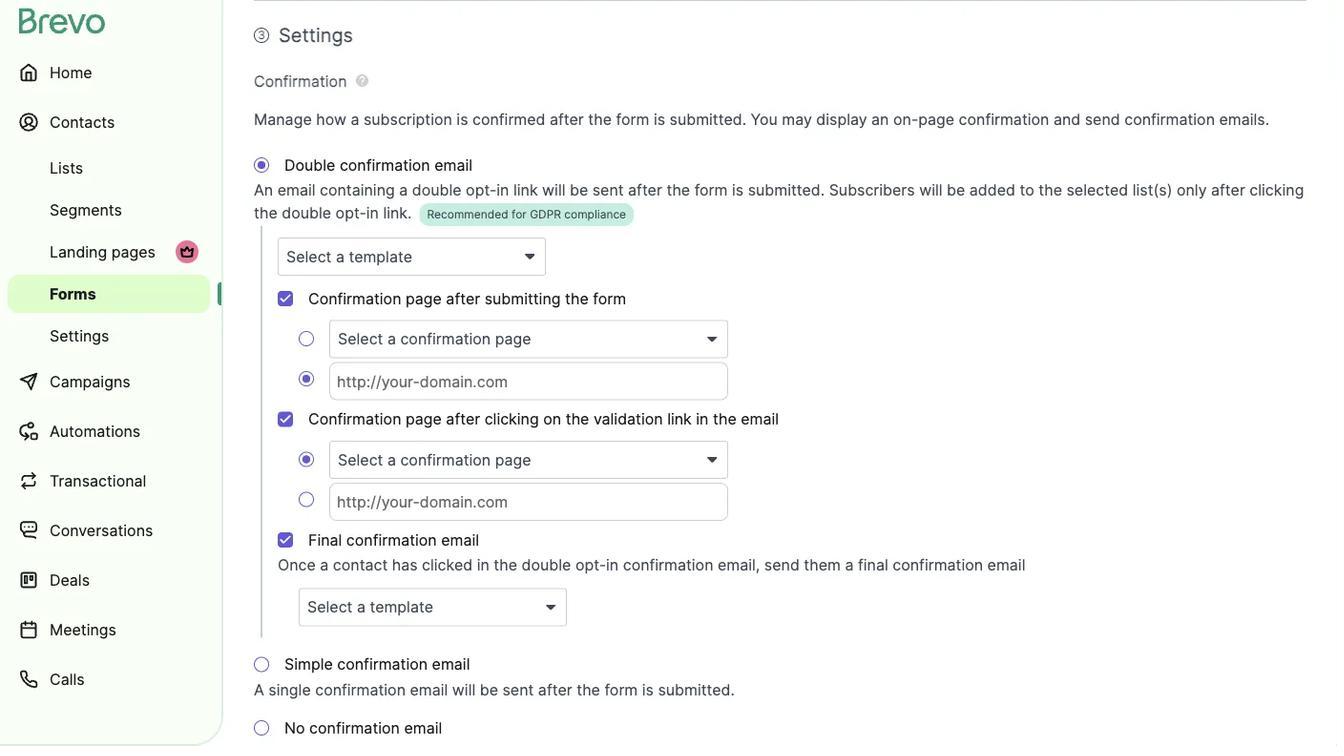Task type: describe. For each thing, give the bounding box(es) containing it.
contact
[[333, 556, 388, 575]]

an
[[872, 110, 890, 128]]

2 vertical spatial opt-
[[576, 556, 606, 575]]

confirmation for confirmation page after clicking on the validation link in the email
[[308, 410, 402, 429]]

lists
[[50, 159, 83, 177]]

landing
[[50, 243, 107, 261]]

a single confirmation email will be sent after the form is submitted.
[[254, 681, 735, 700]]

and
[[1054, 110, 1081, 128]]

clicking inside an email containing a double opt-in link will be sent after the form is submitted. subscribers will be added to the selected list(s) only after clicking the double opt-in link.
[[1250, 181, 1305, 200]]

containing
[[320, 181, 395, 200]]

0 vertical spatial page
[[919, 110, 955, 128]]

a inside an email containing a double opt-in link will be sent after the form is submitted. subscribers will be added to the selected list(s) only after clicking the double opt-in link.
[[399, 181, 408, 200]]

how
[[316, 110, 347, 128]]

clicked
[[422, 556, 473, 575]]

meetings link
[[8, 607, 210, 653]]

confirmation right final
[[893, 556, 984, 575]]

confirmed
[[473, 110, 546, 128]]

confirmation for confirmation page after submitting the form
[[308, 289, 402, 308]]

conversations link
[[8, 508, 210, 554]]

page for confirmation page after clicking on the validation link in the email
[[406, 410, 442, 429]]

2 horizontal spatial be
[[947, 181, 966, 200]]

1 horizontal spatial opt-
[[466, 181, 497, 200]]

confirmation for confirmation
[[254, 72, 347, 90]]

automations
[[50, 422, 141, 441]]

1 horizontal spatial will
[[543, 181, 566, 200]]

link.
[[383, 204, 412, 223]]

validation
[[594, 410, 663, 429]]

a down final
[[320, 556, 329, 575]]

landing pages
[[50, 243, 156, 261]]

http://your-domain.com text field for clicking
[[329, 483, 729, 521]]

0 horizontal spatial will
[[453, 681, 476, 700]]

0 horizontal spatial send
[[765, 556, 800, 575]]

on-
[[894, 110, 919, 128]]

them
[[804, 556, 841, 575]]

gdpr
[[530, 208, 562, 222]]

home link
[[8, 50, 210, 95]]

selected
[[1067, 181, 1129, 200]]

has
[[392, 556, 418, 575]]

recommended
[[427, 208, 509, 222]]

final
[[859, 556, 889, 575]]

0 horizontal spatial double
[[282, 204, 331, 223]]

single
[[269, 681, 311, 700]]

a left final
[[846, 556, 854, 575]]

confirmation up has on the bottom left
[[347, 531, 437, 550]]

deals link
[[8, 558, 210, 604]]

form inside an email containing a double opt-in link will be sent after the form is submitted. subscribers will be added to the selected list(s) only after clicking the double opt-in link.
[[695, 181, 728, 200]]

lists link
[[8, 149, 210, 187]]

confirmation page after submitting the form
[[308, 289, 627, 308]]

is inside an email containing a double opt-in link will be sent after the form is submitted. subscribers will be added to the selected list(s) only after clicking the double opt-in link.
[[732, 181, 744, 200]]

confirmation down simple confirmation email
[[315, 681, 406, 700]]

compliance
[[565, 208, 627, 222]]

campaigns link
[[8, 359, 210, 405]]

0 horizontal spatial be
[[480, 681, 499, 700]]

a
[[254, 681, 264, 700]]

no confirmation email
[[285, 719, 442, 738]]

simple
[[285, 656, 333, 674]]

confirmation up "containing"
[[340, 156, 430, 174]]

0 vertical spatial send
[[1086, 110, 1121, 128]]

link for will
[[514, 181, 538, 200]]

2 vertical spatial submitted.
[[658, 681, 735, 700]]

transactional
[[50, 472, 146, 490]]

meetings
[[50, 621, 116, 639]]

manage how a subscription is confirmed after the form is submitted. you may display an on-page confirmation and send confirmation emails.
[[254, 110, 1270, 128]]

forms
[[50, 285, 96, 303]]

may
[[782, 110, 813, 128]]

1 vertical spatial clicking
[[485, 410, 539, 429]]

an email containing a double opt-in link will be sent after the form is submitted. subscribers will be added to the selected list(s) only after clicking the double opt-in link.
[[254, 181, 1305, 223]]

conversations
[[50, 521, 153, 540]]

simple confirmation email
[[285, 656, 470, 674]]

no
[[285, 719, 305, 738]]

http://your-domain.com text field for submitting
[[329, 362, 729, 401]]

2 horizontal spatial double
[[522, 556, 571, 575]]

an
[[254, 181, 273, 200]]

display
[[817, 110, 868, 128]]



Task type: vqa. For each thing, say whether or not it's contained in the screenshot.
With
no



Task type: locate. For each thing, give the bounding box(es) containing it.
link inside an email containing a double opt-in link will be sent after the form is submitted. subscribers will be added to the selected list(s) only after clicking the double opt-in link.
[[514, 181, 538, 200]]

double
[[285, 156, 336, 174]]

will
[[543, 181, 566, 200], [920, 181, 943, 200], [453, 681, 476, 700]]

0 vertical spatial http://your-domain.com text field
[[329, 362, 729, 401]]

link right validation
[[668, 410, 692, 429]]

1 vertical spatial settings
[[50, 327, 109, 345]]

sent inside an email containing a double opt-in link will be sent after the form is submitted. subscribers will be added to the selected list(s) only after clicking the double opt-in link.
[[593, 181, 624, 200]]

you
[[751, 110, 778, 128]]

link up recommended for gdpr compliance
[[514, 181, 538, 200]]

submitted.
[[670, 110, 747, 128], [748, 181, 825, 200], [658, 681, 735, 700]]

1 vertical spatial link
[[668, 410, 692, 429]]

0 vertical spatial submitted.
[[670, 110, 747, 128]]

subscription
[[364, 110, 453, 128]]

1 vertical spatial opt-
[[336, 204, 366, 223]]

1 horizontal spatial clicking
[[1250, 181, 1305, 200]]

email,
[[718, 556, 761, 575]]

confirmation left email,
[[623, 556, 714, 575]]

send right and
[[1086, 110, 1121, 128]]

confirmation right no
[[310, 719, 400, 738]]

0 horizontal spatial clicking
[[485, 410, 539, 429]]

1 horizontal spatial sent
[[593, 181, 624, 200]]

0 vertical spatial link
[[514, 181, 538, 200]]

only
[[1177, 181, 1208, 200]]

will up gdpr
[[543, 181, 566, 200]]

to
[[1020, 181, 1035, 200]]

sent
[[593, 181, 624, 200], [503, 681, 534, 700]]

be
[[570, 181, 589, 200], [947, 181, 966, 200], [480, 681, 499, 700]]

clicking
[[1250, 181, 1305, 200], [485, 410, 539, 429]]

settings right 3 on the top of the page
[[279, 23, 353, 47]]

confirmation up no confirmation email
[[337, 656, 428, 674]]

recommended for gdpr compliance
[[427, 208, 627, 222]]

contacts link
[[8, 99, 210, 145]]

0 horizontal spatial sent
[[503, 681, 534, 700]]

link for in
[[668, 410, 692, 429]]

confirmation
[[959, 110, 1050, 128], [1125, 110, 1216, 128], [340, 156, 430, 174], [347, 531, 437, 550], [623, 556, 714, 575], [893, 556, 984, 575], [337, 656, 428, 674], [315, 681, 406, 700], [310, 719, 400, 738]]

transactional link
[[8, 458, 210, 504]]

is
[[457, 110, 468, 128], [654, 110, 666, 128], [732, 181, 744, 200], [642, 681, 654, 700]]

confirmation left and
[[959, 110, 1050, 128]]

calls
[[50, 670, 85, 689]]

2 horizontal spatial will
[[920, 181, 943, 200]]

clicking left on
[[485, 410, 539, 429]]

clicking down emails.
[[1250, 181, 1305, 200]]

1 horizontal spatial be
[[570, 181, 589, 200]]

http://your-domain.com text field up 'confirmation page after clicking on the validation link in the email'
[[329, 362, 729, 401]]

1 horizontal spatial settings
[[279, 23, 353, 47]]

campaigns
[[50, 372, 130, 391]]

link
[[514, 181, 538, 200], [668, 410, 692, 429]]

the
[[589, 110, 612, 128], [667, 181, 691, 200], [1039, 181, 1063, 200], [254, 204, 278, 223], [565, 289, 589, 308], [566, 410, 590, 429], [713, 410, 737, 429], [494, 556, 518, 575], [577, 681, 601, 700]]

http://your-domain.com text field
[[329, 362, 729, 401], [329, 483, 729, 521]]

1 vertical spatial confirmation
[[308, 289, 402, 308]]

confirmation
[[254, 72, 347, 90], [308, 289, 402, 308], [308, 410, 402, 429]]

0 vertical spatial clicking
[[1250, 181, 1305, 200]]

double confirmation email
[[285, 156, 473, 174]]

0 horizontal spatial link
[[514, 181, 538, 200]]

opt-
[[466, 181, 497, 200], [336, 204, 366, 223], [576, 556, 606, 575]]

submitting
[[485, 289, 561, 308]]

2 horizontal spatial opt-
[[576, 556, 606, 575]]

1 vertical spatial sent
[[503, 681, 534, 700]]

settings down forms
[[50, 327, 109, 345]]

forms link
[[8, 275, 210, 313]]

calls link
[[8, 657, 210, 703]]

contacts
[[50, 113, 115, 131]]

send left them
[[765, 556, 800, 575]]

1 horizontal spatial double
[[412, 181, 462, 200]]

submitted. inside an email containing a double opt-in link will be sent after the form is submitted. subscribers will be added to the selected list(s) only after clicking the double opt-in link.
[[748, 181, 825, 200]]

2 http://your-domain.com text field from the top
[[329, 483, 729, 521]]

emails.
[[1220, 110, 1270, 128]]

1 horizontal spatial send
[[1086, 110, 1121, 128]]

email inside an email containing a double opt-in link will be sent after the form is submitted. subscribers will be added to the selected list(s) only after clicking the double opt-in link.
[[278, 181, 316, 200]]

automations link
[[8, 409, 210, 455]]

2 vertical spatial confirmation
[[308, 410, 402, 429]]

confirmation up list(s)
[[1125, 110, 1216, 128]]

on
[[544, 410, 562, 429]]

2 vertical spatial double
[[522, 556, 571, 575]]

will down simple confirmation email
[[453, 681, 476, 700]]

0 vertical spatial double
[[412, 181, 462, 200]]

segments link
[[8, 191, 210, 229]]

0 vertical spatial settings
[[279, 23, 353, 47]]

email
[[435, 156, 473, 174], [278, 181, 316, 200], [741, 410, 779, 429], [441, 531, 479, 550], [988, 556, 1026, 575], [432, 656, 470, 674], [410, 681, 448, 700], [404, 719, 442, 738]]

1 vertical spatial page
[[406, 289, 442, 308]]

added
[[970, 181, 1016, 200]]

1 vertical spatial double
[[282, 204, 331, 223]]

a
[[351, 110, 359, 128], [399, 181, 408, 200], [320, 556, 329, 575], [846, 556, 854, 575]]

a right how
[[351, 110, 359, 128]]

0 vertical spatial confirmation
[[254, 72, 347, 90]]

deals
[[50, 571, 90, 590]]

home
[[50, 63, 92, 82]]

in
[[497, 181, 509, 200], [366, 204, 379, 223], [696, 410, 709, 429], [477, 556, 490, 575], [606, 556, 619, 575]]

page for confirmation page after submitting the form
[[406, 289, 442, 308]]

once
[[278, 556, 316, 575]]

for
[[512, 208, 527, 222]]

segments
[[50, 201, 122, 219]]

final confirmation email
[[308, 531, 479, 550]]

1 vertical spatial submitted.
[[748, 181, 825, 200]]

http://your-domain.com text field down 'confirmation page after clicking on the validation link in the email'
[[329, 483, 729, 521]]

1 vertical spatial http://your-domain.com text field
[[329, 483, 729, 521]]

1 horizontal spatial link
[[668, 410, 692, 429]]

will right subscribers
[[920, 181, 943, 200]]

0 horizontal spatial opt-
[[336, 204, 366, 223]]

settings link
[[8, 317, 210, 355]]

0 vertical spatial sent
[[593, 181, 624, 200]]

3
[[258, 28, 265, 42]]

1 vertical spatial send
[[765, 556, 800, 575]]

double
[[412, 181, 462, 200], [282, 204, 331, 223], [522, 556, 571, 575]]

once a contact has clicked in the double opt-in confirmation email, send them a final confirmation email
[[278, 556, 1026, 575]]

1 http://your-domain.com text field from the top
[[329, 362, 729, 401]]

2 vertical spatial page
[[406, 410, 442, 429]]

settings
[[279, 23, 353, 47], [50, 327, 109, 345]]

manage
[[254, 110, 312, 128]]

pages
[[111, 243, 156, 261]]

confirmation page after clicking on the validation link in the email
[[308, 410, 779, 429]]

subscribers
[[830, 181, 916, 200]]

page
[[919, 110, 955, 128], [406, 289, 442, 308], [406, 410, 442, 429]]

a up link.
[[399, 181, 408, 200]]

left___rvooi image
[[180, 244, 195, 260]]

form
[[617, 110, 650, 128], [695, 181, 728, 200], [593, 289, 627, 308], [605, 681, 638, 700]]

0 vertical spatial opt-
[[466, 181, 497, 200]]

final
[[308, 531, 342, 550]]

list(s)
[[1133, 181, 1173, 200]]

send
[[1086, 110, 1121, 128], [765, 556, 800, 575]]

0 horizontal spatial settings
[[50, 327, 109, 345]]

landing pages link
[[8, 233, 210, 271]]



